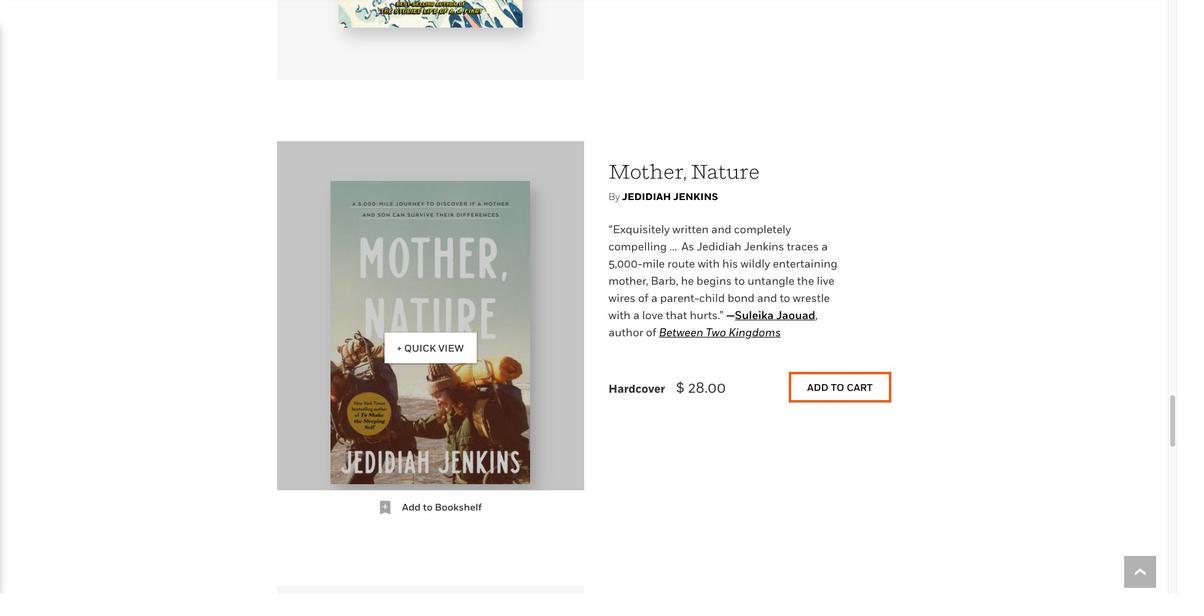 Task type: locate. For each thing, give the bounding box(es) containing it.
his
[[723, 257, 738, 270]]

to up suleika jaouad 'link'
[[780, 292, 791, 305]]

mother, nature link
[[609, 160, 760, 183]]

,
[[816, 309, 818, 322]]

wildly
[[741, 257, 771, 270]]

bond
[[728, 292, 755, 305]]

barb,
[[651, 275, 679, 288]]

2 vertical spatial a
[[634, 309, 640, 322]]

0 vertical spatial add
[[808, 382, 829, 394]]

5,000-
[[609, 257, 643, 270]]

to
[[735, 275, 745, 288], [780, 292, 791, 305], [831, 382, 845, 394], [423, 502, 433, 514]]

the
[[798, 275, 815, 288]]

two
[[706, 326, 726, 339]]

1 vertical spatial add
[[402, 502, 421, 514]]

by
[[609, 190, 620, 203]]

jedidiah up 'his'
[[697, 240, 742, 253]]

1 horizontal spatial jenkins
[[744, 240, 785, 253]]

route
[[668, 257, 695, 270]]

"exquisitely
[[609, 223, 670, 236]]

2 horizontal spatial a
[[822, 240, 828, 253]]

to left cart
[[831, 382, 845, 394]]

28.00
[[688, 379, 726, 396]]

jedidiah down mother,
[[623, 190, 671, 203]]

and
[[712, 223, 732, 236], [757, 292, 778, 305]]

0 horizontal spatial a
[[634, 309, 640, 322]]

mother,
[[609, 275, 649, 288]]

entertaining
[[773, 257, 838, 270]]

live
[[817, 275, 835, 288]]

and up — suleika jaouad
[[757, 292, 778, 305]]

"exquisitely written and completely compelling …  as jedidiah jenkins traces a 5,000-mile route with his wildly entertaining mother, barb, he begins to untangle the live wires of a parent-child bond and to wrestle with a love that hurts."
[[609, 223, 838, 322]]

jedidiah inside "exquisitely written and completely compelling …  as jedidiah jenkins traces a 5,000-mile route with his wildly entertaining mother, barb, he begins to untangle the live wires of a parent-child bond and to wrestle with a love that hurts."
[[697, 240, 742, 253]]

add to bookshelf
[[402, 502, 482, 514]]

view
[[439, 342, 464, 355]]

written
[[673, 223, 709, 236]]

jenkins down the mother, nature link
[[674, 190, 718, 203]]

0 horizontal spatial add
[[402, 502, 421, 514]]

between two kingdoms link
[[659, 326, 781, 339]]

of down love
[[646, 326, 657, 339]]

add inside popup button
[[402, 502, 421, 514]]

mother,
[[609, 160, 687, 183]]

as
[[682, 240, 695, 253]]

0 vertical spatial with
[[698, 257, 720, 270]]

to inside add to bookshelf popup button
[[423, 502, 433, 514]]

add
[[808, 382, 829, 394], [402, 502, 421, 514]]

with
[[698, 257, 720, 270], [609, 309, 631, 322]]

add inside button
[[808, 382, 829, 394]]

1 vertical spatial jedidiah
[[697, 240, 742, 253]]

author
[[609, 326, 644, 339]]

1 vertical spatial of
[[646, 326, 657, 339]]

of up love
[[638, 292, 649, 305]]

jedidiah
[[623, 190, 671, 203], [697, 240, 742, 253]]

1 vertical spatial jenkins
[[744, 240, 785, 253]]

a left love
[[634, 309, 640, 322]]

, author of
[[609, 309, 818, 339]]

of inside "exquisitely written and completely compelling …  as jedidiah jenkins traces a 5,000-mile route with his wildly entertaining mother, barb, he begins to untangle the live wires of a parent-child bond and to wrestle with a love that hurts."
[[638, 292, 649, 305]]

1 horizontal spatial and
[[757, 292, 778, 305]]

add left bookshelf
[[402, 502, 421, 514]]

1 horizontal spatial a
[[651, 292, 658, 305]]

bookshelf
[[435, 502, 482, 514]]

suleika
[[735, 309, 774, 322]]

with down wires at the right
[[609, 309, 631, 322]]

add left cart
[[808, 382, 829, 394]]

0 vertical spatial jedidiah
[[623, 190, 671, 203]]

wires
[[609, 292, 636, 305]]

parent-
[[660, 292, 700, 305]]

0 vertical spatial of
[[638, 292, 649, 305]]

1 vertical spatial with
[[609, 309, 631, 322]]

0 vertical spatial and
[[712, 223, 732, 236]]

and right written
[[712, 223, 732, 236]]

suleika jaouad link
[[735, 309, 816, 322]]

with up begins
[[698, 257, 720, 270]]

a right traces
[[822, 240, 828, 253]]

hurts."
[[690, 309, 724, 322]]

jenkins
[[674, 190, 718, 203], [744, 240, 785, 253]]

jenkins down completely
[[744, 240, 785, 253]]

1 horizontal spatial jedidiah
[[697, 240, 742, 253]]

mother, nature
[[609, 160, 760, 183]]

between two kingdoms
[[659, 326, 781, 339]]

0 vertical spatial jenkins
[[674, 190, 718, 203]]

a
[[822, 240, 828, 253], [651, 292, 658, 305], [634, 309, 640, 322]]

of
[[638, 292, 649, 305], [646, 326, 657, 339]]

a up love
[[651, 292, 658, 305]]

1 horizontal spatial add
[[808, 382, 829, 394]]

to left bookshelf
[[423, 502, 433, 514]]

cart
[[847, 382, 873, 394]]

1 horizontal spatial with
[[698, 257, 720, 270]]

mother, nature by jedidiah jenkins image
[[331, 182, 530, 485]]

untangle
[[748, 275, 795, 288]]



Task type: vqa. For each thing, say whether or not it's contained in the screenshot.
To within the button
yes



Task type: describe. For each thing, give the bounding box(es) containing it.
wrestle
[[793, 292, 830, 305]]

add for add to bookshelf
[[402, 502, 421, 514]]

0 horizontal spatial and
[[712, 223, 732, 236]]

+ quick view
[[397, 342, 464, 355]]

jedidiah jenkins link
[[623, 190, 718, 203]]

0 horizontal spatial jenkins
[[674, 190, 718, 203]]

0 vertical spatial a
[[822, 240, 828, 253]]

to up "bond"
[[735, 275, 745, 288]]

mile
[[643, 257, 665, 270]]

kingdoms
[[729, 326, 781, 339]]

add to bookshelf button
[[277, 491, 584, 525]]

hardcover
[[609, 383, 665, 396]]

— suleika jaouad
[[727, 309, 816, 322]]

—
[[727, 309, 735, 322]]

of inside , author of
[[646, 326, 657, 339]]

to inside add to cart button
[[831, 382, 845, 394]]

compelling
[[609, 240, 667, 253]]

1 vertical spatial and
[[757, 292, 778, 305]]

traces
[[787, 240, 819, 253]]

jenkins inside "exquisitely written and completely compelling …  as jedidiah jenkins traces a 5,000-mile route with his wildly entertaining mother, barb, he begins to untangle the live wires of a parent-child bond and to wrestle with a love that hurts."
[[744, 240, 785, 253]]

quick
[[404, 342, 436, 355]]

+
[[397, 342, 402, 355]]

+ quick view button
[[277, 141, 584, 525]]

$ 28.00
[[673, 379, 726, 396]]

completely
[[734, 223, 792, 236]]

0 horizontal spatial jedidiah
[[623, 190, 671, 203]]

child
[[699, 292, 725, 305]]

love
[[642, 309, 664, 322]]

add to cart button
[[789, 372, 892, 403]]

jaouad
[[777, 309, 816, 322]]

add to cart
[[808, 382, 873, 394]]

by jedidiah jenkins
[[609, 190, 718, 203]]

begins
[[697, 275, 732, 288]]

add for add to cart
[[808, 382, 829, 394]]

that
[[666, 309, 687, 322]]

nature
[[691, 160, 760, 183]]

1 vertical spatial a
[[651, 292, 658, 305]]

tomorrow, and tomorrow, and tomorrow by gabrielle zevin image
[[338, 0, 523, 27]]

he
[[681, 275, 694, 288]]

$
[[676, 379, 685, 396]]

0 horizontal spatial with
[[609, 309, 631, 322]]

between
[[659, 326, 704, 339]]



